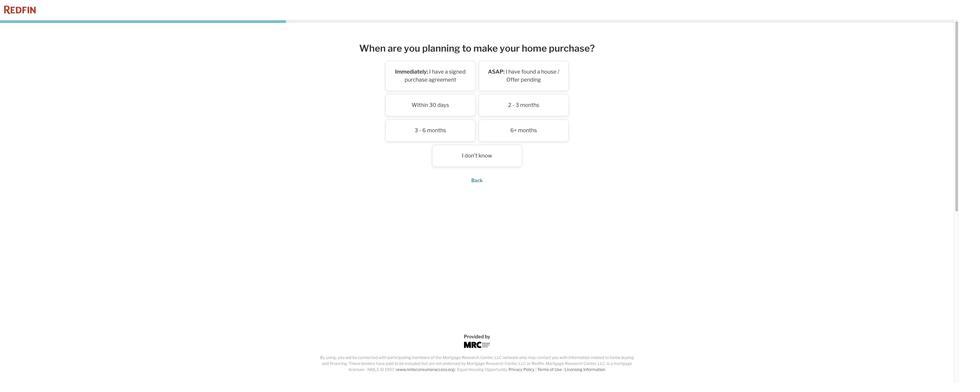 Task type: locate. For each thing, give the bounding box(es) containing it.
0 horizontal spatial be
[[352, 355, 357, 360]]

privacy policy link
[[509, 367, 535, 372]]

1 horizontal spatial center,
[[504, 361, 518, 366]]

(
[[395, 367, 397, 372]]

have inside asap: i have found a house / offer pending
[[508, 69, 520, 75]]

3 right 2
[[516, 102, 519, 108]]

llc
[[495, 355, 502, 360], [519, 361, 526, 366]]

1 horizontal spatial llc
[[519, 361, 526, 366]]

have up the id
[[376, 361, 385, 366]]

6
[[422, 127, 426, 134]]

to left make
[[462, 43, 472, 54]]

with up use
[[560, 355, 568, 360]]

information
[[569, 355, 590, 360]]

make
[[473, 43, 498, 54]]

i inside asap: i have found a house / offer pending
[[506, 69, 507, 75]]

1 vertical spatial be
[[399, 361, 404, 366]]

6+ months
[[510, 127, 537, 134]]

1 vertical spatial to
[[605, 355, 609, 360]]

of left the
[[431, 355, 435, 360]]

2 | from the left
[[563, 367, 564, 372]]

2 vertical spatial -
[[365, 367, 367, 372]]

- left 6
[[419, 127, 421, 134]]

mortgage up endorsed
[[443, 355, 461, 360]]

llc up opportunity.
[[495, 355, 502, 360]]

center, down the network
[[504, 361, 518, 366]]

0 horizontal spatial 3
[[415, 127, 418, 134]]

i for a
[[429, 69, 431, 75]]

0 horizontal spatial by
[[461, 361, 466, 366]]

be up these
[[352, 355, 357, 360]]

0 vertical spatial to
[[462, 43, 472, 54]]

you up financing.
[[338, 355, 345, 360]]

i left don't
[[462, 153, 464, 159]]

by
[[485, 334, 490, 340], [461, 361, 466, 366]]

to
[[462, 43, 472, 54], [605, 355, 609, 360], [395, 361, 398, 366]]

llc up "privacy policy" link
[[519, 361, 526, 366]]

/
[[558, 69, 559, 75]]

0 horizontal spatial have
[[376, 361, 385, 366]]

back
[[471, 178, 483, 183]]

with
[[379, 355, 387, 360], [560, 355, 568, 360]]

1 horizontal spatial with
[[560, 355, 568, 360]]

- right 2
[[513, 102, 515, 108]]

0 horizontal spatial i
[[429, 69, 431, 75]]

the
[[435, 355, 442, 360]]

1 vertical spatial llc
[[519, 361, 526, 366]]

mortgage
[[443, 355, 461, 360], [467, 361, 485, 366], [546, 361, 564, 366]]

related
[[591, 355, 604, 360]]

2 horizontal spatial i
[[506, 69, 507, 75]]

will
[[345, 355, 351, 360]]

by up mortgage research center image
[[485, 334, 490, 340]]

2 horizontal spatial have
[[508, 69, 520, 75]]

have up agreement
[[432, 69, 444, 75]]

0 vertical spatial 3
[[516, 102, 519, 108]]

2 horizontal spatial a
[[611, 361, 613, 366]]

1 horizontal spatial are
[[429, 361, 435, 366]]

are
[[388, 43, 402, 54], [429, 361, 435, 366]]

1 horizontal spatial mortgage
[[467, 361, 485, 366]]

contact
[[537, 355, 551, 360]]

by using, you will be connected with participating members of the mortgage research center, llc network who may contact you with information related to home buying and financing. these lenders have paid to be included but are not endorsed by mortgage research center, llc or redfin. mortgage research center, llc. is a mortgage licensee - nmls id 1907 (
[[320, 355, 634, 372]]

research up licensing
[[565, 361, 583, 366]]

1 vertical spatial -
[[419, 127, 421, 134]]

| down redfin.
[[535, 367, 537, 372]]

2 horizontal spatial -
[[513, 102, 515, 108]]

research
[[462, 355, 479, 360], [486, 361, 504, 366], [565, 361, 583, 366]]

of inside by using, you will be connected with participating members of the mortgage research center, llc network who may contact you with information related to home buying and financing. these lenders have paid to be included but are not endorsed by mortgage research center, llc or redfin. mortgage research center, llc. is a mortgage licensee - nmls id 1907 (
[[431, 355, 435, 360]]

privacy
[[509, 367, 523, 372]]

center, up the information
[[584, 361, 597, 366]]

0 vertical spatial are
[[388, 43, 402, 54]]

are right when
[[388, 43, 402, 54]]

research up housing
[[462, 355, 479, 360]]

1 vertical spatial of
[[550, 367, 554, 372]]

0 vertical spatial be
[[352, 355, 357, 360]]

these
[[349, 361, 360, 366]]

0 horizontal spatial you
[[338, 355, 345, 360]]

when are you planning to make your home purchase? option group
[[344, 61, 610, 170]]

back button
[[471, 178, 483, 183]]

0 horizontal spatial -
[[365, 367, 367, 372]]

days
[[437, 102, 449, 108]]

information
[[583, 367, 605, 372]]

mortgage up use
[[546, 361, 564, 366]]

have inside i have a signed purchase agreement
[[432, 69, 444, 75]]

1 horizontal spatial by
[[485, 334, 490, 340]]

2
[[508, 102, 511, 108]]

is
[[607, 361, 610, 366]]

| right use
[[563, 367, 564, 372]]

0 horizontal spatial to
[[395, 361, 398, 366]]

0 vertical spatial by
[[485, 334, 490, 340]]

a inside i have a signed purchase agreement
[[445, 69, 448, 75]]

members
[[412, 355, 430, 360]]

have
[[432, 69, 444, 75], [508, 69, 520, 75], [376, 361, 385, 366]]

1 vertical spatial are
[[429, 361, 435, 366]]

nmls
[[367, 367, 379, 372]]

|
[[535, 367, 537, 372], [563, 367, 564, 372]]

0 vertical spatial llc
[[495, 355, 502, 360]]

a right is
[[611, 361, 613, 366]]

are inside by using, you will be connected with participating members of the mortgage research center, llc network who may contact you with information related to home buying and financing. these lenders have paid to be included but are not endorsed by mortgage research center, llc or redfin. mortgage research center, llc. is a mortgage licensee - nmls id 1907 (
[[429, 361, 435, 366]]

center, up opportunity.
[[480, 355, 494, 360]]

2 with from the left
[[560, 355, 568, 360]]

endorsed
[[443, 361, 460, 366]]

a
[[445, 69, 448, 75], [537, 69, 540, 75], [611, 361, 613, 366]]

are left not
[[429, 361, 435, 366]]

0 horizontal spatial llc
[[495, 355, 502, 360]]

1 horizontal spatial be
[[399, 361, 404, 366]]

-
[[513, 102, 515, 108], [419, 127, 421, 134], [365, 367, 367, 372]]

1 horizontal spatial have
[[432, 69, 444, 75]]

- down lenders
[[365, 367, 367, 372]]

1 horizontal spatial you
[[404, 43, 420, 54]]

i inside i have a signed purchase agreement
[[429, 69, 431, 75]]

center,
[[480, 355, 494, 360], [504, 361, 518, 366], [584, 361, 597, 366]]

0 horizontal spatial with
[[379, 355, 387, 360]]

have up offer
[[508, 69, 520, 75]]

months right 2
[[520, 102, 539, 108]]

use
[[555, 367, 562, 372]]

months right 6
[[427, 127, 446, 134]]

you up immediately:
[[404, 43, 420, 54]]

or
[[527, 361, 531, 366]]

by up the equal
[[461, 361, 466, 366]]

0 horizontal spatial mortgage
[[443, 355, 461, 360]]

asap: i have found a house / offer pending
[[488, 69, 559, 83]]

1 horizontal spatial research
[[486, 361, 504, 366]]

- for 3
[[419, 127, 421, 134]]

2 vertical spatial to
[[395, 361, 398, 366]]

0 horizontal spatial research
[[462, 355, 479, 360]]

1 horizontal spatial -
[[419, 127, 421, 134]]

you for are
[[404, 43, 420, 54]]

to up (
[[395, 361, 398, 366]]

may
[[528, 355, 536, 360]]

you
[[404, 43, 420, 54], [338, 355, 345, 360], [552, 355, 559, 360]]

be down participating
[[399, 361, 404, 366]]

i up agreement
[[429, 69, 431, 75]]

months
[[520, 102, 539, 108], [427, 127, 446, 134], [518, 127, 537, 134]]

agreement
[[429, 77, 456, 83]]

research up opportunity.
[[486, 361, 504, 366]]

your
[[500, 43, 520, 54]]

paid
[[386, 361, 394, 366]]

3 left 6
[[415, 127, 418, 134]]

0 horizontal spatial a
[[445, 69, 448, 75]]

when are you planning to make your home purchase?
[[359, 43, 595, 54]]

i
[[429, 69, 431, 75], [506, 69, 507, 75], [462, 153, 464, 159]]

a right found
[[537, 69, 540, 75]]

1 horizontal spatial a
[[537, 69, 540, 75]]

mortgage
[[614, 361, 632, 366]]

0 vertical spatial -
[[513, 102, 515, 108]]

3 - 6 months
[[415, 127, 446, 134]]

you right contact
[[552, 355, 559, 360]]

0 horizontal spatial |
[[535, 367, 537, 372]]

1 horizontal spatial to
[[462, 43, 472, 54]]

1 vertical spatial by
[[461, 361, 466, 366]]

llc.
[[598, 361, 606, 366]]

of
[[431, 355, 435, 360], [550, 367, 554, 372]]

1 with from the left
[[379, 355, 387, 360]]

to up is
[[605, 355, 609, 360]]

0 horizontal spatial of
[[431, 355, 435, 360]]

a inside by using, you will be connected with participating members of the mortgage research center, llc network who may contact you with information related to home buying and financing. these lenders have paid to be included but are not endorsed by mortgage research center, llc or redfin. mortgage research center, llc. is a mortgage licensee - nmls id 1907 (
[[611, 361, 613, 366]]

you for using,
[[338, 355, 345, 360]]

of left use
[[550, 367, 554, 372]]

know
[[479, 153, 492, 159]]

and
[[322, 361, 329, 366]]

0 vertical spatial of
[[431, 355, 435, 360]]

offer
[[507, 77, 520, 83]]

- inside by using, you will be connected with participating members of the mortgage research center, llc network who may contact you with information related to home buying and financing. these lenders have paid to be included but are not endorsed by mortgage research center, llc or redfin. mortgage research center, llc. is a mortgage licensee - nmls id 1907 (
[[365, 367, 367, 372]]

financing.
[[330, 361, 348, 366]]

1 horizontal spatial i
[[462, 153, 464, 159]]

1 horizontal spatial |
[[563, 367, 564, 372]]

www.nmlsconsumeraccess.org
[[397, 367, 454, 372]]

but
[[422, 361, 428, 366]]

found
[[522, 69, 536, 75]]

not
[[436, 361, 442, 366]]

mortgage up housing
[[467, 361, 485, 366]]

with up paid
[[379, 355, 387, 360]]

3
[[516, 102, 519, 108], [415, 127, 418, 134]]

i right asap:
[[506, 69, 507, 75]]

1 horizontal spatial of
[[550, 367, 554, 372]]

2 horizontal spatial to
[[605, 355, 609, 360]]

1 vertical spatial 3
[[415, 127, 418, 134]]

house
[[541, 69, 556, 75]]

a up agreement
[[445, 69, 448, 75]]



Task type: vqa. For each thing, say whether or not it's contained in the screenshot.
madre
no



Task type: describe. For each thing, give the bounding box(es) containing it.
planning
[[422, 43, 460, 54]]

www.nmlsconsumeraccess.org link
[[397, 367, 454, 372]]

buying
[[621, 355, 634, 360]]

purchase
[[405, 77, 428, 83]]

redfin.
[[532, 361, 545, 366]]

).
[[454, 367, 456, 372]]

2 - 3 months
[[508, 102, 539, 108]]

lenders
[[361, 361, 375, 366]]

who
[[519, 355, 527, 360]]

equal
[[457, 367, 468, 372]]

network
[[503, 355, 518, 360]]

of for members
[[431, 355, 435, 360]]

a inside asap: i have found a house / offer pending
[[537, 69, 540, 75]]

id
[[380, 367, 384, 372]]

within
[[412, 102, 428, 108]]

months right 6+
[[518, 127, 537, 134]]

0 horizontal spatial are
[[388, 43, 402, 54]]

policy
[[523, 367, 535, 372]]

home
[[610, 355, 621, 360]]

1 | from the left
[[535, 367, 537, 372]]

provided by
[[464, 334, 490, 340]]

terms
[[537, 367, 549, 372]]

connected
[[358, 355, 378, 360]]

mortgage research center image
[[464, 342, 490, 348]]

2 horizontal spatial research
[[565, 361, 583, 366]]

30
[[429, 102, 436, 108]]

- for 2
[[513, 102, 515, 108]]

by inside by using, you will be connected with participating members of the mortgage research center, llc network who may contact you with information related to home buying and financing. these lenders have paid to be included but are not endorsed by mortgage research center, llc or redfin. mortgage research center, llc. is a mortgage licensee - nmls id 1907 (
[[461, 361, 466, 366]]

i have a signed purchase agreement
[[405, 69, 466, 83]]

don't
[[465, 153, 477, 159]]

2 horizontal spatial center,
[[584, 361, 597, 366]]

housing
[[468, 367, 484, 372]]

licensing information link
[[565, 367, 605, 372]]

2 horizontal spatial mortgage
[[546, 361, 564, 366]]

home purchase?
[[522, 43, 595, 54]]

signed
[[449, 69, 466, 75]]

within 30 days
[[412, 102, 449, 108]]

opportunity.
[[485, 367, 508, 372]]

provided
[[464, 334, 484, 340]]

included
[[405, 361, 421, 366]]

1907
[[385, 367, 395, 372]]

i for know
[[462, 153, 464, 159]]

1 horizontal spatial 3
[[516, 102, 519, 108]]

asap:
[[488, 69, 505, 75]]

participating
[[388, 355, 411, 360]]

terms of use link
[[537, 367, 562, 372]]

by
[[320, 355, 325, 360]]

licensee
[[349, 367, 364, 372]]

months for 3 - 6 months
[[427, 127, 446, 134]]

2 horizontal spatial you
[[552, 355, 559, 360]]

months for 2 - 3 months
[[520, 102, 539, 108]]

6+
[[510, 127, 517, 134]]

0 horizontal spatial center,
[[480, 355, 494, 360]]

of for terms
[[550, 367, 554, 372]]

www.nmlsconsumeraccess.org ). equal housing opportunity. privacy policy | terms of use | licensing information
[[397, 367, 605, 372]]

have inside by using, you will be connected with participating members of the mortgage research center, llc network who may contact you with information related to home buying and financing. these lenders have paid to be included but are not endorsed by mortgage research center, llc or redfin. mortgage research center, llc. is a mortgage licensee - nmls id 1907 (
[[376, 361, 385, 366]]

pending
[[521, 77, 541, 83]]

immediately:
[[395, 69, 428, 75]]

when
[[359, 43, 386, 54]]

i don't know
[[462, 153, 492, 159]]

using,
[[326, 355, 337, 360]]

licensing
[[565, 367, 583, 372]]



